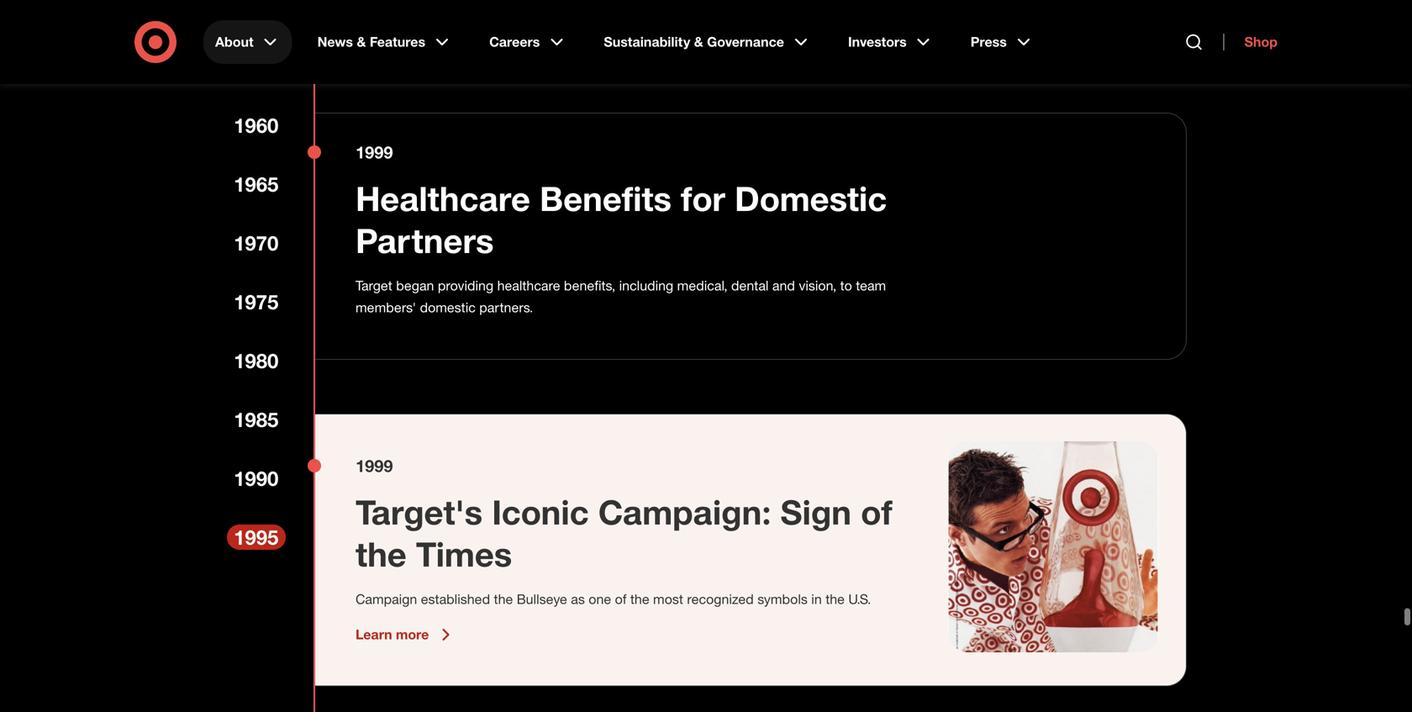 Task type: vqa. For each thing, say whether or not it's contained in the screenshot.
Careers
yes



Task type: locate. For each thing, give the bounding box(es) containing it.
1995
[[234, 525, 279, 549]]

1999 up target's
[[356, 456, 393, 476]]

& right news
[[357, 34, 366, 50]]

a man holding a glass of liquid image
[[948, 441, 1159, 652]]

1975 link
[[227, 289, 286, 314]]

news & features link
[[306, 20, 464, 64]]

&
[[357, 34, 366, 50], [694, 34, 703, 50]]

the inside target's iconic campaign: sign of the times
[[356, 534, 407, 575]]

1 horizontal spatial of
[[861, 492, 893, 533]]

target's iconic campaign: sign of the times button
[[356, 491, 908, 575]]

vision,
[[799, 277, 837, 294]]

1960
[[234, 113, 279, 137]]

target began providing healthcare benefits, including medical, dental and vision, to team members' domestic partners​.
[[356, 277, 886, 316]]

the right in
[[826, 591, 845, 608]]

1985 link
[[227, 407, 286, 432]]

of right the sign
[[861, 492, 893, 533]]

u.s.
[[849, 591, 871, 608]]

1965 link
[[227, 171, 286, 197]]

as
[[571, 591, 585, 608]]

& for features
[[357, 34, 366, 50]]

careers
[[489, 34, 540, 50]]

press link
[[959, 20, 1046, 64]]

1999 up healthcare
[[356, 142, 393, 162]]

more
[[396, 626, 429, 643]]

iconic
[[492, 492, 589, 533]]

of right the "one"
[[615, 591, 627, 608]]

shop link
[[1224, 34, 1278, 50]]

& left 'governance' in the top of the page
[[694, 34, 703, 50]]

1 vertical spatial of
[[615, 591, 627, 608]]

established
[[421, 591, 490, 608]]

to
[[840, 277, 852, 294]]

and
[[772, 277, 795, 294]]

1990 link
[[227, 466, 286, 491]]

learn more button
[[356, 625, 456, 645]]

the left most
[[630, 591, 650, 608]]

governance
[[707, 34, 784, 50]]

1999
[[356, 142, 393, 162], [356, 456, 393, 476]]

domestic
[[735, 178, 887, 219]]

1970
[[234, 231, 279, 255]]

target
[[356, 277, 392, 294]]

1985
[[234, 407, 279, 432]]

1965
[[234, 172, 279, 196]]

1 1999 from the top
[[356, 142, 393, 162]]

the up campaign
[[356, 534, 407, 575]]

the
[[356, 534, 407, 575], [494, 591, 513, 608], [630, 591, 650, 608], [826, 591, 845, 608]]

features
[[370, 34, 425, 50]]

the left bullseye
[[494, 591, 513, 608]]

medical,
[[677, 277, 728, 294]]

1 horizontal spatial &
[[694, 34, 703, 50]]

0 horizontal spatial &
[[357, 34, 366, 50]]

1960 link
[[227, 113, 286, 138]]

0 vertical spatial 1999
[[356, 142, 393, 162]]

2 1999 from the top
[[356, 456, 393, 476]]

0 horizontal spatial of
[[615, 591, 627, 608]]

including
[[619, 277, 674, 294]]

press
[[971, 34, 1007, 50]]

of
[[861, 492, 893, 533], [615, 591, 627, 608]]

sustainability & governance
[[604, 34, 784, 50]]

sustainability
[[604, 34, 690, 50]]

2 & from the left
[[694, 34, 703, 50]]

providing
[[438, 277, 494, 294]]

healthcare
[[356, 178, 530, 219]]

benefits,
[[564, 277, 616, 294]]

1 & from the left
[[357, 34, 366, 50]]

careers link
[[478, 20, 579, 64]]

learn
[[356, 626, 392, 643]]

1980 link
[[227, 348, 286, 373]]

campaign
[[356, 591, 417, 608]]

& for governance
[[694, 34, 703, 50]]

0 vertical spatial of
[[861, 492, 893, 533]]

1999 for target
[[356, 142, 393, 162]]

1999 for campaign
[[356, 456, 393, 476]]

1 vertical spatial 1999
[[356, 456, 393, 476]]



Task type: describe. For each thing, give the bounding box(es) containing it.
bullseye
[[517, 591, 567, 608]]

benefits
[[540, 178, 672, 219]]

investors link
[[836, 20, 946, 64]]

news
[[317, 34, 353, 50]]

partners
[[356, 220, 494, 261]]

campaign:
[[598, 492, 771, 533]]

healthcare
[[497, 277, 560, 294]]

dental
[[731, 277, 769, 294]]

target's
[[356, 492, 483, 533]]

shop
[[1245, 34, 1278, 50]]

healthcare benefits for domestic partners
[[356, 178, 887, 261]]

recognized
[[687, 591, 754, 608]]

in
[[812, 591, 822, 608]]

partners​.
[[479, 299, 533, 316]]

learn more
[[356, 626, 429, 643]]

1975
[[234, 290, 279, 314]]

about
[[215, 34, 254, 50]]

members'
[[356, 299, 416, 316]]

about link
[[203, 20, 292, 64]]

sustainability & governance link
[[592, 20, 823, 64]]

symbols
[[758, 591, 808, 608]]

times
[[416, 534, 512, 575]]

1990
[[234, 466, 279, 491]]

one
[[589, 591, 611, 608]]

sign
[[781, 492, 852, 533]]

1995 link
[[227, 525, 286, 550]]

domestic
[[420, 299, 476, 316]]

target's iconic campaign: sign of the times
[[356, 492, 893, 575]]

of inside target's iconic campaign: sign of the times
[[861, 492, 893, 533]]

1980
[[234, 348, 279, 373]]

investors
[[848, 34, 907, 50]]

1970 link
[[227, 230, 286, 256]]

campaign established the bullseye as one of the most recognized symbols in the u.s.
[[356, 591, 871, 608]]

most
[[653, 591, 683, 608]]

for
[[681, 178, 725, 219]]

began
[[396, 277, 434, 294]]

team
[[856, 277, 886, 294]]

news & features
[[317, 34, 425, 50]]



